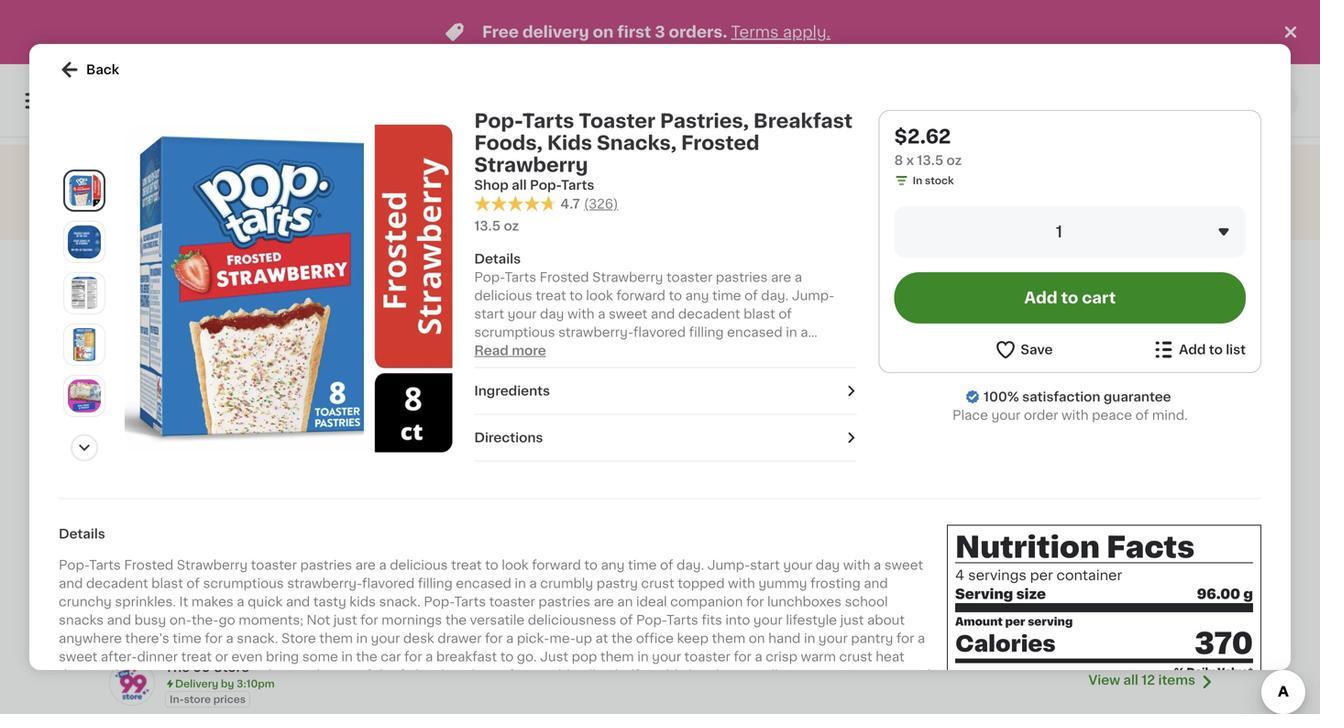 Task type: describe. For each thing, give the bounding box(es) containing it.
encased
[[456, 577, 512, 590]]

2 store from the top
[[184, 695, 211, 705]]

kellogg's for kellogg's eggo frozen waffles, frozen breakfast, breakfast food, original
[[968, 531, 1015, 542]]

kellogg's eggo frozen waffles, frozen breakfast, breakfast food, blueberry button
[[671, 403, 801, 586]]

order
[[1025, 409, 1059, 422]]

the down after-
[[110, 669, 132, 682]]

pastries, inside pop-tarts toaster pastries, breakfast foods, kids snacks, frosted strawberry shop all pop-tarts
[[661, 111, 749, 131]]

your up the car
[[371, 632, 400, 645]]

and left busy
[[107, 614, 131, 627]]

kellogg's for kellogg's eggo frozen waffles, frozen breakfast, breakfast food, blueberry
[[680, 531, 727, 542]]

first
[[618, 24, 652, 40]]

1 horizontal spatial snack.
[[379, 596, 421, 608]]

1 store from the top
[[184, 371, 211, 381]]

the-
[[192, 614, 219, 627]]

1 vertical spatial 13.5
[[475, 220, 501, 233]]

breakfast, for buttermilk
[[109, 561, 160, 571]]

container
[[1057, 569, 1123, 583]]

stock
[[926, 176, 955, 186]]

with up frosting
[[844, 559, 871, 572]]

of right out
[[358, 669, 371, 682]]

pop-tarts toaster pastries, breakfast foods, kids snacks, frosted strawberry for 1st the pop-tarts toaster pastries, breakfast foods, kids snacks, frosted strawberry image from right
[[830, 531, 930, 586]]

frozen inside delimex chicken & cheese large flour taquitos frozen food snacks
[[584, 561, 618, 571]]

1 horizontal spatial crust
[[840, 651, 873, 664]]

keep
[[677, 632, 709, 645]]

0 vertical spatial are
[[356, 559, 376, 572]]

your up "warm"
[[819, 632, 848, 645]]

at
[[596, 632, 609, 645]]

tarts up strawberry-
[[283, 531, 308, 542]]

serving size
[[956, 588, 1047, 601]]

it
[[179, 596, 188, 608]]

sprinkles.
[[115, 596, 176, 608]]

of down guarantee
[[1136, 409, 1150, 422]]

0 horizontal spatial crust
[[642, 577, 675, 590]]

and up "crunchy"
[[59, 577, 83, 590]]

eggo for blueberry
[[729, 531, 756, 542]]

tarts up frosting
[[860, 531, 884, 542]]

snacks, for pop-tarts toaster pastries, breakfast foods, kids snacks, frosted brown sugar cinnamon image
[[1179, 561, 1218, 571]]

snacks
[[574, 575, 610, 586]]

store inside pop-tarts frosted strawberry toaster pastries are a delicious treat to look forward to any time of day. jump-start your day with a sweet and decadent blast of scrumptious strawberry-flavored filling encased in a crumbly pastry crust  topped with yummy frosting and crunchy sprinkles. it makes a quick and tasty kids snack. pop-tarts toaster pastries are an ideal companion for lunchboxes  school snacks  and busy  on-the-go moments; not just for mornings  the versatile deliciousness of pop-tarts fits into your lifestyle just about anywhere there's time for a snack. store them in your desk drawer for a pick-me-up at the office  keep them on hand in your pantry for a sweet after-dinner treat  or even bring some in the car for a breakfast to go. just pop them in your toaster for a crisp  warm crust  heat them in the microwave  or enjoy them right out of the foil with a glass of ice-cold milk. shelf-stable/ ambient. milk-freepop-tarts frosted strawberry instant breakfast toaster pastries  13.5 oz  8 count box:
[[282, 632, 316, 645]]

in up out
[[342, 651, 353, 664]]

kids
[[350, 596, 376, 608]]

kellogg's eggo frozen waffles, frozen breakfast, breakfast food, blueberry
[[680, 531, 792, 586]]

kids inside pop-tarts toaster pastries, breakfast foods, kids snacks, frosted strawberry shop all pop-tarts
[[548, 133, 593, 153]]

snacks
[[59, 614, 104, 627]]

the down the car
[[375, 669, 396, 682]]

pastries, for second pop-tarts toaster pastries, breakfast foods, kids snacks, frosted strawberry button from the left
[[833, 546, 876, 556]]

read more button
[[475, 342, 546, 360]]

enlarge cereal & breakfast food pop-tarts toaster pastries, breakfast foods, kids snacks, frosted strawberry angle_top (opens in a new tab) image
[[68, 380, 101, 413]]

toaster for 1st the pop-tarts toaster pastries, breakfast foods, kids snacks, frosted strawberry image from right
[[887, 531, 925, 542]]

4
[[956, 569, 965, 583]]

1 horizontal spatial pastries
[[539, 596, 591, 608]]

of up it
[[187, 577, 200, 590]]

satisfaction
[[1023, 391, 1101, 404]]

%
[[1175, 667, 1185, 677]]

1 vertical spatial sweet
[[59, 651, 98, 664]]

start
[[750, 559, 780, 572]]

them up the shelf-
[[601, 651, 634, 664]]

value*
[[1218, 667, 1254, 677]]

eggo for buttermilk
[[153, 531, 179, 542]]

serving
[[956, 588, 1014, 601]]

add for add to cart
[[1025, 290, 1058, 306]]

chef boyardee spaghetti and meatballs canned food button
[[383, 403, 513, 586]]

for up foil
[[405, 651, 422, 664]]

nutrition facts 4 servings per container
[[956, 534, 1196, 583]]

nutrition
[[956, 534, 1101, 563]]

original
[[1020, 575, 1059, 586]]

0 vertical spatial treat
[[451, 559, 482, 572]]

topped
[[678, 577, 725, 590]]

amount per serving
[[956, 617, 1074, 628]]

them down bring
[[263, 669, 297, 682]]

0 horizontal spatial snack.
[[237, 632, 278, 645]]

in down office
[[638, 651, 649, 664]]

tarts up decadent
[[89, 559, 121, 572]]

13.5 inside pop-tarts frosted strawberry toaster pastries are a delicious treat to look forward to any time of day. jump-start your day with a sweet and decadent blast of scrumptious strawberry-flavored filling encased in a crumbly pastry crust  topped with yummy frosting and crunchy sprinkles. it makes a quick and tasty kids snack. pop-tarts toaster pastries are an ideal companion for lunchboxes  school snacks  and busy  on-the-go moments; not just for mornings  the versatile deliciousness of pop-tarts fits into your lifestyle just about anywhere there's time for a snack. store them in your desk drawer for a pick-me-up at the office  keep them on hand in your pantry for a sweet after-dinner treat  or even bring some in the car for a breakfast to go. just pop them in your toaster for a crisp  warm crust  heat them in the microwave  or enjoy them right out of the foil with a glass of ice-cold milk. shelf-stable/ ambient. milk-freepop-tarts frosted strawberry instant breakfast toaster pastries  13.5 oz  8 count box:
[[352, 687, 378, 700]]

tasty
[[314, 596, 347, 608]]

in down after-
[[96, 669, 107, 682]]

99
[[193, 661, 211, 674]]

large
[[585, 546, 613, 556]]

pop- inside pop-tarts toaster pastries, breakfast foods, kids snacks, frosted strawberry shop all pop-tarts
[[475, 111, 523, 131]]

fast
[[357, 177, 386, 190]]

bring
[[266, 651, 299, 664]]

tarts down heat
[[847, 669, 879, 682]]

delicious
[[390, 559, 448, 572]]

delimex chicken & cheese large flour taquitos frozen food snacks image
[[533, 403, 651, 522]]

with up count
[[422, 669, 449, 682]]

2 just from the left
[[841, 614, 865, 627]]

milk.
[[574, 669, 603, 682]]

hand
[[769, 632, 801, 645]]

of down an
[[620, 614, 633, 627]]

cold
[[542, 669, 570, 682]]

pop-tarts toaster pastries, breakfast foods, kids snacks, frosted brown sugar cinnamon button
[[1104, 403, 1233, 600]]

$2.62
[[895, 127, 952, 146]]

about
[[868, 614, 905, 627]]

any
[[601, 559, 625, 572]]

an
[[618, 596, 633, 608]]

3
[[655, 24, 666, 40]]

1 vertical spatial or
[[208, 669, 221, 682]]

on inside pop-tarts frosted strawberry toaster pastries are a delicious treat to look forward to any time of day. jump-start your day with a sweet and decadent blast of scrumptious strawberry-flavored filling encased in a crumbly pastry crust  topped with yummy frosting and crunchy sprinkles. it makes a quick and tasty kids snack. pop-tarts toaster pastries are an ideal companion for lunchboxes  school snacks  and busy  on-the-go moments; not just for mornings  the versatile deliciousness of pop-tarts fits into your lifestyle just about anywhere there's time for a snack. store them in your desk drawer for a pick-me-up at the office  keep them on hand in your pantry for a sweet after-dinner treat  or even bring some in the car for a breakfast to go. just pop them in your toaster for a crisp  warm crust  heat them in the microwave  or enjoy them right out of the foil with a glass of ice-cold milk. shelf-stable/ ambient. milk-freepop-tarts frosted strawberry instant breakfast toaster pastries  13.5 oz  8 count box:
[[749, 632, 766, 645]]

enlarge cereal & breakfast food pop-tarts toaster pastries, breakfast foods, kids snacks, frosted strawberry angle_left (opens in a new tab) image
[[68, 226, 101, 259]]

for up ambient. at the bottom right
[[734, 651, 752, 664]]

a down scrumptious
[[237, 596, 245, 608]]

companion
[[671, 596, 743, 608]]

view all 12 items
[[1089, 674, 1196, 687]]

tarts up keep on the right of the page
[[667, 614, 699, 627]]

chat
[[927, 177, 956, 190]]

for down 'versatile' in the bottom left of the page
[[485, 632, 503, 645]]

cheese
[[543, 546, 582, 556]]

limited time offer region
[[0, 0, 1281, 64]]

enlarge cereal & breakfast food pop-tarts toaster pastries, breakfast foods, kids snacks, frosted strawberry hero (opens in a new tab) image
[[68, 174, 101, 207]]

your up hand
[[754, 614, 783, 627]]

breakfast, for blueberry
[[685, 561, 736, 571]]

chef boyardee spaghetti and meatballs canned food image
[[389, 403, 507, 522]]

strawberry down after-
[[59, 687, 130, 700]]

2 in- from the top
[[170, 695, 184, 705]]

microwave
[[135, 669, 205, 682]]

day
[[816, 559, 840, 572]]

of left ice-
[[501, 669, 514, 682]]

toaster inside pop-tarts toaster pastries, breakfast foods, kids snacks, frosted strawberry shop all pop-tarts
[[579, 111, 656, 131]]

view cart. items in cart: 0 image
[[1249, 90, 1271, 112]]

kids for 2nd pop-tarts toaster pastries, breakfast foods, kids snacks, frosted strawberry button from right
[[291, 561, 313, 571]]

the 99 store show all 12 items element
[[165, 659, 1089, 677]]

them down anywhere
[[59, 669, 92, 682]]

enjoy
[[224, 669, 260, 682]]

them up "some"
[[320, 632, 353, 645]]

foods, for 1st the pop-tarts toaster pastries, breakfast foods, kids snacks, frosted strawberry image from right
[[830, 561, 864, 571]]

a down forward
[[530, 577, 537, 590]]

day.
[[677, 559, 705, 572]]

view for view all 20+ items
[[1078, 343, 1110, 356]]

delivery by 3:10pm
[[175, 679, 275, 689]]

tarts
[[561, 179, 595, 192]]

jump-
[[708, 559, 750, 572]]

pastries, for "pop-tarts toaster pastries, breakfast foods, kids snacks, frosted brown sugar cinnamon" button
[[1121, 546, 1164, 556]]

out
[[333, 669, 355, 682]]

amount
[[956, 617, 1003, 628]]

go
[[219, 614, 235, 627]]

kellogg's eggo frozen waffles, frozen breakfast, breakfast food, buttermilk image
[[101, 403, 219, 522]]

a up milk-
[[755, 651, 763, 664]]

and up not
[[286, 596, 310, 608]]

read
[[475, 345, 509, 357]]

peace
[[1093, 409, 1133, 422]]

kellogg's eggo frozen waffles, frozen breakfast, breakfast food, original image
[[965, 403, 1083, 522]]

2 prices from the top
[[213, 695, 246, 705]]

for down the-
[[205, 632, 223, 645]]

up
[[576, 632, 593, 645]]

milk-
[[756, 669, 788, 682]]

cereal & breakfast food pop-tarts toaster pastries, breakfast foods, kids snacks, frosted strawberry hero image
[[125, 125, 453, 453]]

add for add to list
[[1180, 344, 1207, 356]]

kellogg's for kellogg's eggo frozen waffles, frozen breakfast, breakfast food, buttermilk
[[104, 531, 151, 542]]

in stock
[[913, 176, 955, 186]]

some
[[302, 651, 338, 664]]

by for 3:20pm
[[221, 355, 234, 365]]

for down the blueberry
[[747, 596, 764, 608]]

1 vertical spatial store
[[214, 661, 250, 674]]

delimex chicken & cheese large flour taquitos frozen food snacks
[[538, 531, 646, 586]]

0 horizontal spatial details
[[59, 528, 105, 541]]

2 pop-tarts toaster pastries, breakfast foods, kids snacks, frosted strawberry image from the left
[[821, 403, 939, 522]]

terms apply. link
[[731, 24, 831, 40]]

free
[[482, 24, 519, 40]]

to up snacks
[[585, 559, 598, 572]]

busy
[[134, 614, 166, 627]]

a up the flavored
[[379, 559, 387, 572]]

ice-
[[517, 669, 542, 682]]

breakfast up strawberry-
[[303, 546, 351, 556]]

100%
[[984, 391, 1020, 404]]

blast
[[152, 577, 183, 590]]

deliciousness
[[528, 614, 617, 627]]

kids for "pop-tarts toaster pastries, breakfast foods, kids snacks, frosted brown sugar cinnamon" button
[[1155, 561, 1177, 571]]

1 vertical spatial toaster
[[489, 596, 536, 608]]

pastry
[[597, 577, 638, 590]]

drawer
[[438, 632, 482, 645]]

to up the encased
[[485, 559, 499, 572]]

and up the school
[[864, 577, 889, 590]]

strawberry-
[[287, 577, 362, 590]]

for up walmart
[[200, 260, 240, 286]]

breakfast up the school
[[879, 546, 927, 556]]

pop- inside "pop-tarts toaster pastries, breakfast foods, kids snacks, frosted brown sugar cinnamon"
[[1124, 531, 1148, 542]]

blueberry
[[727, 575, 776, 586]]

directions
[[475, 432, 543, 445]]

into
[[726, 614, 751, 627]]

toaster inside pop-tarts frosted strawberry toaster pastries are a delicious treat to look forward to any time of day. jump-start your day with a sweet and decadent blast of scrumptious strawberry-flavored filling encased in a crumbly pastry crust  topped with yummy frosting and crunchy sprinkles. it makes a quick and tasty kids snack. pop-tarts toaster pastries are an ideal companion for lunchboxes  school snacks  and busy  on-the-go moments; not just for mornings  the versatile deliciousness of pop-tarts fits into your lifestyle just about anywhere there's time for a snack. store them in your desk drawer for a pick-me-up at the office  keep them on hand in your pantry for a sweet after-dinner treat  or even bring some in the car for a breakfast to go. just pop them in your toaster for a crisp  warm crust  heat them in the microwave  or enjoy them right out of the foil with a glass of ice-cold milk. shelf-stable/ ambient. milk-freepop-tarts frosted strawberry instant breakfast toaster pastries  13.5 oz  8 count box:
[[246, 687, 294, 700]]

waffles, for buttermilk
[[121, 546, 162, 556]]

to left go.
[[501, 651, 514, 664]]

per inside nutrition facts 4 servings per container
[[1031, 569, 1054, 583]]

breakfast inside pop-tarts frosted strawberry toaster pastries are a delicious treat to look forward to any time of day. jump-start your day with a sweet and decadent blast of scrumptious strawberry-flavored filling encased in a crumbly pastry crust  topped with yummy frosting and crunchy sprinkles. it makes a quick and tasty kids snack. pop-tarts toaster pastries are an ideal companion for lunchboxes  school snacks  and busy  on-the-go moments; not just for mornings  the versatile deliciousness of pop-tarts fits into your lifestyle just about anywhere there's time for a snack. store them in your desk drawer for a pick-me-up at the office  keep them on hand in your pantry for a sweet after-dinner treat  or even bring some in the car for a breakfast to go. just pop them in your toaster for a crisp  warm crust  heat them in the microwave  or enjoy them right out of the foil with a glass of ice-cold milk. shelf-stable/ ambient. milk-freepop-tarts frosted strawberry instant breakfast toaster pastries  13.5 oz  8 count box:
[[181, 687, 242, 700]]

orders
[[234, 341, 268, 351]]

the left the car
[[356, 651, 378, 664]]

0 vertical spatial sweet
[[885, 559, 924, 572]]

strawberry up tasty
[[297, 575, 353, 586]]

chef boyardee spaghetti and meatballs canned food
[[402, 531, 494, 586]]

1 in- from the top
[[170, 371, 184, 381]]

in down kids
[[356, 632, 368, 645]]

results
[[88, 260, 194, 286]]

a up the school
[[874, 559, 882, 572]]

mind.
[[1153, 409, 1189, 422]]



Task type: vqa. For each thing, say whether or not it's contained in the screenshot.
$ inside $ 5 39
no



Task type: locate. For each thing, give the bounding box(es) containing it.
1 vertical spatial items
[[1159, 674, 1196, 687]]

0 horizontal spatial kellogg's
[[104, 531, 151, 542]]

1 vertical spatial delivery
[[389, 177, 442, 190]]

toaster for pop-tarts toaster pastries, breakfast foods, kids snacks, frosted brown sugar cinnamon image
[[1175, 531, 1213, 542]]

2 in-store prices from the top
[[170, 695, 246, 705]]

oz down the car
[[381, 687, 396, 700]]

flavored
[[362, 577, 415, 590]]

snacks, inside pop-tarts toaster pastries, breakfast foods, kids snacks, frosted strawberry shop all pop-tarts
[[597, 133, 677, 153]]

foods, up cinnamon
[[1118, 561, 1152, 571]]

1 vertical spatial details
[[59, 528, 105, 541]]

breakfast inside the kellogg's eggo frozen waffles, frozen breakfast, breakfast food, blueberry
[[739, 561, 787, 571]]

store down delivery by 3:20pm
[[184, 371, 211, 381]]

treat up the encased
[[451, 559, 482, 572]]

1 horizontal spatial just
[[841, 614, 865, 627]]

food, inside the kellogg's eggo frozen waffles, frozen breakfast, breakfast food, blueberry
[[696, 575, 724, 586]]

prices
[[213, 371, 246, 381], [213, 695, 246, 705]]

kids up brown
[[1155, 561, 1177, 571]]

kids inside "pop-tarts toaster pastries, breakfast foods, kids snacks, frosted brown sugar cinnamon"
[[1155, 561, 1177, 571]]

prices down delivery by 3:10pm
[[213, 695, 246, 705]]

breakfast up the blueberry
[[739, 561, 787, 571]]

spaghetti
[[413, 546, 462, 556]]

pop-tarts toaster pastries, breakfast foods, kids snacks, frosted strawberry image
[[245, 403, 363, 522], [821, 403, 939, 522]]

1 horizontal spatial oz
[[504, 220, 519, 233]]

add up "save"
[[1025, 290, 1058, 306]]

1 breakfast, from the left
[[109, 561, 160, 571]]

food down meatballs
[[435, 575, 461, 586]]

0 vertical spatial add
[[1025, 290, 1058, 306]]

moments;
[[239, 614, 303, 627]]

on inside limited time offer region
[[593, 24, 614, 40]]

delimex
[[544, 531, 585, 542]]

0 horizontal spatial per
[[1006, 617, 1026, 628]]

0 horizontal spatial toaster
[[251, 559, 297, 572]]

1 horizontal spatial add
[[1180, 344, 1207, 356]]

them
[[320, 632, 353, 645], [712, 632, 746, 645], [601, 651, 634, 664], [59, 669, 92, 682], [263, 669, 297, 682]]

1 vertical spatial in-
[[170, 695, 184, 705]]

1 horizontal spatial details
[[475, 253, 521, 266]]

1 delivery from the top
[[175, 355, 219, 365]]

foil
[[399, 669, 419, 682]]

breakfast, inside the kellogg's eggo frozen waffles, frozen breakfast, breakfast food, blueberry
[[685, 561, 736, 571]]

with down jump-
[[728, 577, 756, 590]]

0 horizontal spatial delivery
[[389, 177, 442, 190]]

1 kellogg's from the left
[[104, 531, 151, 542]]

brown
[[1157, 575, 1189, 586]]

pastries down crumbly
[[539, 596, 591, 608]]

your
[[992, 409, 1021, 422], [784, 559, 813, 572], [754, 614, 783, 627], [371, 632, 400, 645], [819, 632, 848, 645], [652, 651, 682, 664]]

2 kellogg's from the left
[[680, 531, 727, 542]]

&
[[632, 531, 640, 542]]

breakfast
[[437, 651, 497, 664]]

0 vertical spatial prices
[[213, 371, 246, 381]]

to inside button
[[1210, 344, 1224, 356]]

2 horizontal spatial eggo
[[1017, 531, 1044, 542]]

8 inside pop-tarts frosted strawberry toaster pastries are a delicious treat to look forward to any time of day. jump-start your day with a sweet and decadent blast of scrumptious strawberry-flavored filling encased in a crumbly pastry crust  topped with yummy frosting and crunchy sprinkles. it makes a quick and tasty kids snack. pop-tarts toaster pastries are an ideal companion for lunchboxes  school snacks  and busy  on-the-go moments; not just for mornings  the versatile deliciousness of pop-tarts fits into your lifestyle just about anywhere there's time for a snack. store them in your desk drawer for a pick-me-up at the office  keep them on hand in your pantry for a sweet after-dinner treat  or even bring some in the car for a breakfast to go. just pop them in your toaster for a crisp  warm crust  heat them in the microwave  or enjoy them right out of the foil with a glass of ice-cold milk. shelf-stable/ ambient. milk-freepop-tarts frosted strawberry instant breakfast toaster pastries  13.5 oz  8 count box:
[[399, 687, 408, 700]]

snack.
[[379, 596, 421, 608], [237, 632, 278, 645]]

heat
[[876, 651, 905, 664]]

per up size
[[1031, 569, 1054, 583]]

eggo up buttermilk
[[153, 531, 179, 542]]

0 horizontal spatial sweet
[[59, 651, 98, 664]]

are
[[356, 559, 376, 572], [594, 596, 614, 608]]

0 horizontal spatial just
[[334, 614, 357, 627]]

right
[[300, 669, 330, 682]]

13.5 oz
[[475, 220, 519, 233]]

breakfast, for original
[[973, 561, 1024, 571]]

just
[[334, 614, 357, 627], [841, 614, 865, 627]]

1 horizontal spatial are
[[594, 596, 614, 608]]

1 vertical spatial crust
[[840, 651, 873, 664]]

apply.
[[783, 24, 831, 40]]

1 horizontal spatial pop-tarts toaster pastries, breakfast foods, kids snacks, frosted strawberry
[[830, 531, 930, 586]]

2 food, from the left
[[696, 575, 724, 586]]

0 vertical spatial 13.5
[[918, 154, 944, 167]]

foods,
[[475, 133, 543, 153], [254, 561, 288, 571], [830, 561, 864, 571], [1118, 561, 1152, 571]]

all left 12
[[1124, 674, 1139, 687]]

0 horizontal spatial are
[[356, 559, 376, 572]]

go.
[[517, 651, 537, 664]]

waffles, up decadent
[[121, 546, 162, 556]]

by down the 99 store
[[221, 679, 234, 689]]

all for view all 20+ items
[[1113, 343, 1128, 356]]

pastries
[[297, 687, 349, 700]]

kellogg's inside the kellogg's eggo frozen waffles, frozen breakfast, breakfast food, blueberry
[[680, 531, 727, 542]]

details inside button
[[475, 253, 521, 266]]

pop-
[[475, 111, 523, 131], [260, 531, 283, 542], [836, 531, 860, 542], [1124, 531, 1148, 542], [59, 559, 89, 572], [424, 596, 454, 608], [637, 614, 667, 627]]

store
[[282, 632, 316, 645], [214, 661, 250, 674]]

8 down foil
[[399, 687, 408, 700]]

snacks, up (326)
[[597, 133, 677, 153]]

walmart show all 22 items element
[[165, 320, 1078, 338]]

look
[[502, 559, 529, 572]]

x
[[907, 154, 915, 167]]

snacks, for 1st the pop-tarts toaster pastries, breakfast foods, kids snacks, frosted strawberry image from the left
[[315, 561, 354, 571]]

1 pop-tarts toaster pastries, breakfast foods, kids snacks, frosted strawberry button from the left
[[239, 403, 369, 586]]

1 items from the top
[[1159, 343, 1196, 356]]

direct
[[882, 177, 924, 190]]

pastries, for 2nd pop-tarts toaster pastries, breakfast foods, kids snacks, frosted strawberry button from right
[[257, 546, 300, 556]]

8
[[895, 154, 904, 167], [399, 687, 408, 700]]

1 vertical spatial 8
[[399, 687, 408, 700]]

taquitos
[[538, 561, 581, 571]]

1 pop-tarts toaster pastries, breakfast foods, kids snacks, frosted strawberry from the left
[[254, 531, 354, 586]]

toaster up scrumptious
[[251, 559, 297, 572]]

food, for buttermilk
[[118, 575, 147, 586]]

buttermilk
[[149, 575, 202, 586]]

8 inside $2.62 8 x 13.5 oz
[[895, 154, 904, 167]]

13.5
[[918, 154, 944, 167], [475, 220, 501, 233], [352, 687, 378, 700]]

items right 12
[[1159, 674, 1196, 687]]

8 left x
[[895, 154, 904, 167]]

1 vertical spatial treat
[[181, 651, 212, 664]]

ingredients
[[475, 385, 550, 398]]

tarts down the encased
[[454, 596, 486, 608]]

eggo inside the kellogg's eggo frozen waffles, frozen breakfast, breakfast food, blueberry
[[729, 531, 756, 542]]

toaster up 'versatile' in the bottom left of the page
[[489, 596, 536, 608]]

2 pop-tarts toaster pastries, breakfast foods, kids snacks, frosted strawberry button from the left
[[816, 403, 945, 586]]

3 waffles, from the left
[[985, 546, 1026, 556]]

kellogg's inside kellogg's eggo frozen waffles, frozen breakfast, breakfast food, original
[[968, 531, 1015, 542]]

0 vertical spatial or
[[215, 651, 228, 664]]

place your order with peace of mind.
[[953, 409, 1189, 422]]

terms
[[731, 24, 779, 40]]

breakfast up buttermilk
[[163, 561, 211, 571]]

waffles, inside the kellogg's eggo frozen waffles, frozen breakfast, breakfast food, blueberry
[[697, 546, 738, 556]]

add
[[1025, 290, 1058, 306], [1180, 344, 1207, 356]]

3 food, from the left
[[989, 575, 1018, 586]]

12
[[1142, 674, 1156, 687]]

save
[[1021, 344, 1053, 356]]

0 horizontal spatial treat
[[181, 651, 212, 664]]

1 horizontal spatial 8
[[895, 154, 904, 167]]

1 vertical spatial in-store prices
[[170, 695, 246, 705]]

2 by from the top
[[221, 679, 234, 689]]

the
[[165, 661, 190, 674]]

walmart
[[165, 323, 221, 336]]

1 field
[[895, 206, 1247, 258]]

a down the breakfast
[[453, 669, 460, 682]]

1 horizontal spatial toaster
[[489, 596, 536, 608]]

sweet up the school
[[885, 559, 924, 572]]

all inside pop-tarts toaster pastries, breakfast foods, kids snacks, frosted strawberry shop all pop-tarts
[[512, 179, 527, 192]]

in down lifestyle
[[804, 632, 816, 645]]

ambient.
[[695, 669, 753, 682]]

just down the school
[[841, 614, 865, 627]]

0 horizontal spatial add
[[1025, 290, 1058, 306]]

a down go
[[226, 632, 234, 645]]

eggo inside the kellogg's eggo frozen waffles, frozen breakfast, breakfast food, buttermilk
[[153, 531, 179, 542]]

just down tasty
[[334, 614, 357, 627]]

2 vertical spatial all
[[1124, 674, 1139, 687]]

eggo up jump-
[[729, 531, 756, 542]]

1 horizontal spatial pop-tarts toaster pastries, breakfast foods, kids snacks, frosted strawberry image
[[821, 403, 939, 522]]

food down flour
[[620, 561, 646, 571]]

item carousel region
[[95, 395, 1259, 639]]

foods, up scrumptious
[[254, 561, 288, 571]]

1 vertical spatial pastries
[[539, 596, 591, 608]]

food, for original
[[989, 575, 1018, 586]]

0 horizontal spatial pop-tarts toaster pastries, breakfast foods, kids snacks, frosted strawberry image
[[245, 403, 363, 522]]

1 eggo from the left
[[153, 531, 179, 542]]

delivery for free
[[523, 24, 590, 40]]

1 vertical spatial prices
[[213, 695, 246, 705]]

breakfast, up decadent
[[109, 561, 160, 571]]

frosted inside pop-tarts toaster pastries, breakfast foods, kids snacks, frosted strawberry shop all pop-tarts
[[682, 133, 760, 153]]

1 vertical spatial are
[[594, 596, 614, 608]]

1 food, from the left
[[118, 575, 147, 586]]

(326) button
[[584, 195, 619, 213]]

the 99 store
[[165, 661, 250, 674]]

breakfast up sugar
[[1167, 546, 1215, 556]]

oz inside pop-tarts frosted strawberry toaster pastries are a delicious treat to look forward to any time of day. jump-start your day with a sweet and decadent blast of scrumptious strawberry-flavored filling encased in a crumbly pastry crust  topped with yummy frosting and crunchy sprinkles. it makes a quick and tasty kids snack. pop-tarts toaster pastries are an ideal companion for lunchboxes  school snacks  and busy  on-the-go moments; not just for mornings  the versatile deliciousness of pop-tarts fits into your lifestyle just about anywhere there's time for a snack. store them in your desk drawer for a pick-me-up at the office  keep them on hand in your pantry for a sweet after-dinner treat  or even bring some in the car for a breakfast to go. just pop them in your toaster for a crisp  warm crust  heat them in the microwave  or enjoy them right out of the foil with a glass of ice-cold milk. shelf-stable/ ambient. milk-freepop-tarts frosted strawberry instant breakfast toaster pastries  13.5 oz  8 count box:
[[381, 687, 396, 700]]

breakfast inside the kellogg's eggo frozen waffles, frozen breakfast, breakfast food, buttermilk
[[163, 561, 211, 571]]

canned
[[454, 561, 494, 571]]

delivery for delivery by 3:20pm
[[175, 355, 219, 365]]

1 vertical spatial add
[[1180, 344, 1207, 356]]

snack. down the flavored
[[379, 596, 421, 608]]

1 vertical spatial store
[[184, 695, 211, 705]]

0 vertical spatial delivery
[[175, 355, 219, 365]]

0 horizontal spatial 8
[[399, 687, 408, 700]]

0 vertical spatial time
[[628, 559, 657, 572]]

1 vertical spatial delivery
[[175, 679, 219, 689]]

1 vertical spatial per
[[1006, 617, 1026, 628]]

chef
[[410, 531, 435, 542]]

0 vertical spatial in-store prices
[[170, 371, 246, 381]]

pastries, down orders.
[[661, 111, 749, 131]]

2 items from the top
[[1159, 674, 1196, 687]]

1 horizontal spatial sweet
[[885, 559, 924, 572]]

1 prices from the top
[[213, 371, 246, 381]]

kids for second pop-tarts toaster pastries, breakfast foods, kids snacks, frosted strawberry button from the left
[[867, 561, 889, 571]]

add inside add to list button
[[1180, 344, 1207, 356]]

prices down delivery by 3:20pm
[[213, 371, 246, 381]]

to
[[1062, 290, 1079, 306], [1210, 344, 1224, 356], [485, 559, 499, 572], [585, 559, 598, 572], [501, 651, 514, 664]]

★★★★★
[[475, 196, 557, 212], [475, 196, 557, 212]]

view left 20+
[[1078, 343, 1110, 356]]

1 horizontal spatial time
[[628, 559, 657, 572]]

1 horizontal spatial food
[[620, 561, 646, 571]]

your up stable/ in the bottom of the page
[[652, 651, 682, 664]]

1 by from the top
[[221, 355, 234, 365]]

fits
[[702, 614, 723, 627]]

the right the at on the left bottom of the page
[[612, 632, 633, 645]]

the up drawer
[[446, 614, 467, 627]]

your down 100%
[[992, 409, 1021, 422]]

food,
[[118, 575, 147, 586], [696, 575, 724, 586], [989, 575, 1018, 586]]

3 eggo from the left
[[1017, 531, 1044, 542]]

kellogg's eggo frozen waffles, frozen breakfast, breakfast food, blueberry image
[[677, 403, 795, 522]]

on down into
[[749, 632, 766, 645]]

foods, for 1st the pop-tarts toaster pastries, breakfast foods, kids snacks, frosted strawberry image from the left
[[254, 561, 288, 571]]

0 vertical spatial details
[[475, 253, 521, 266]]

calories
[[956, 633, 1056, 655]]

forward
[[532, 559, 581, 572]]

toaster up tarts
[[579, 111, 656, 131]]

ideal
[[637, 596, 667, 608]]

store up bring
[[282, 632, 316, 645]]

strawberry up pop-
[[475, 155, 589, 175]]

1 horizontal spatial 13.5
[[475, 220, 501, 233]]

waffles, inside the kellogg's eggo frozen waffles, frozen breakfast, breakfast food, buttermilk
[[121, 546, 162, 556]]

in down look
[[515, 577, 526, 590]]

count
[[411, 687, 451, 700]]

0 horizontal spatial on
[[593, 24, 614, 40]]

pop-tarts toaster pastries, breakfast foods, kids snacks, frosted strawberry button
[[239, 403, 369, 586], [816, 403, 945, 586]]

1
[[1056, 224, 1063, 240]]

0 vertical spatial toaster
[[251, 559, 297, 572]]

a right pantry
[[918, 632, 926, 645]]

pastries, inside "pop-tarts toaster pastries, breakfast foods, kids snacks, frosted brown sugar cinnamon"
[[1121, 546, 1164, 556]]

foods, for pop-tarts toaster pastries, breakfast foods, kids snacks, frosted brown sugar cinnamon image
[[1118, 561, 1152, 571]]

food inside chef boyardee spaghetti and meatballs canned food
[[435, 575, 461, 586]]

1 horizontal spatial breakfast,
[[685, 561, 736, 571]]

kellogg's eggo frozen waffles, frozen breakfast, breakfast food, buttermilk button
[[95, 403, 225, 586]]

sweet
[[885, 559, 924, 572], [59, 651, 98, 664]]

for down kids
[[361, 614, 378, 627]]

0 horizontal spatial pastries
[[300, 559, 352, 572]]

frozen
[[182, 531, 216, 542], [758, 531, 792, 542], [1046, 531, 1080, 542], [165, 546, 199, 556], [741, 546, 775, 556], [1029, 546, 1063, 556], [584, 561, 618, 571]]

0 vertical spatial food
[[620, 561, 646, 571]]

pop-tarts toaster pastries, breakfast foods, kids snacks, frosted brown sugar cinnamon image
[[1109, 403, 1227, 522]]

0 horizontal spatial oz
[[381, 687, 396, 700]]

all for view all 12 items
[[1124, 674, 1139, 687]]

oz inside $2.62 8 x 13.5 oz
[[947, 154, 963, 167]]

snacks, up strawberry-
[[315, 561, 354, 571]]

0 horizontal spatial breakfast,
[[109, 561, 160, 571]]

breakfast down apply.
[[754, 111, 853, 131]]

1 horizontal spatial delivery
[[523, 24, 590, 40]]

in-store prices down delivery by 3:10pm
[[170, 695, 246, 705]]

1 vertical spatial time
[[173, 632, 202, 645]]

2 waffles, from the left
[[697, 546, 738, 556]]

dinner
[[137, 651, 178, 664]]

strawberry up scrumptious
[[177, 559, 248, 572]]

add to cart
[[1025, 290, 1117, 306]]

per up calories
[[1006, 617, 1026, 628]]

2 delivery from the top
[[175, 679, 219, 689]]

13.5 inside $2.62 8 x 13.5 oz
[[918, 154, 944, 167]]

kellogg's inside the kellogg's eggo frozen waffles, frozen breakfast, breakfast food, buttermilk
[[104, 531, 151, 542]]

1 horizontal spatial treat
[[451, 559, 482, 572]]

details button
[[475, 250, 857, 268]]

2 vertical spatial 13.5
[[352, 687, 378, 700]]

breakfast, inside kellogg's eggo frozen waffles, frozen breakfast, breakfast food, original
[[973, 561, 1024, 571]]

3 breakfast, from the left
[[973, 561, 1024, 571]]

0 horizontal spatial pop-tarts toaster pastries, breakfast foods, kids snacks, frosted strawberry button
[[239, 403, 369, 586]]

0 vertical spatial crust
[[642, 577, 675, 590]]

decadent
[[86, 577, 148, 590]]

0 horizontal spatial waffles,
[[121, 546, 162, 556]]

size
[[1017, 588, 1047, 601]]

2 horizontal spatial kellogg's
[[968, 531, 1015, 542]]

there's
[[125, 632, 169, 645]]

1 just from the left
[[334, 614, 357, 627]]

1 vertical spatial on
[[749, 632, 766, 645]]

add inside add to cart "button"
[[1025, 290, 1058, 306]]

pastries, up scrumptious
[[257, 546, 300, 556]]

makes
[[192, 596, 234, 608]]

0 vertical spatial oz
[[947, 154, 963, 167]]

boyardee
[[437, 531, 486, 542]]

food, inside kellogg's eggo frozen waffles, frozen breakfast, breakfast food, original
[[989, 575, 1018, 586]]

foods, inside "pop-tarts toaster pastries, breakfast foods, kids snacks, frosted brown sugar cinnamon"
[[1118, 561, 1152, 571]]

for
[[200, 260, 240, 286], [747, 596, 764, 608], [361, 614, 378, 627], [205, 632, 223, 645], [485, 632, 503, 645], [897, 632, 915, 645], [405, 651, 422, 664], [734, 651, 752, 664]]

snacks, for 1st the pop-tarts toaster pastries, breakfast foods, kids snacks, frosted strawberry image from right
[[891, 561, 930, 571]]

0 vertical spatial pastries
[[300, 559, 352, 572]]

add to list button
[[1153, 338, 1247, 361]]

kellogg's up the servings
[[968, 531, 1015, 542]]

delivery inside limited time offer region
[[523, 24, 590, 40]]

food inside delimex chicken & cheese large flour taquitos frozen food snacks
[[620, 561, 646, 571]]

snack. up even
[[237, 632, 278, 645]]

breakfast inside pop-tarts toaster pastries, breakfast foods, kids snacks, frosted strawberry shop all pop-tarts
[[754, 111, 853, 131]]

1 vertical spatial by
[[221, 679, 234, 689]]

2 horizontal spatial food,
[[989, 575, 1018, 586]]

items for view all 20+ items
[[1159, 343, 1196, 356]]

strawberry up the school
[[873, 575, 929, 586]]

tarts inside pop-tarts toaster pastries, breakfast foods, kids snacks, frosted strawberry shop all pop-tarts
[[523, 111, 575, 131]]

by for 3:10pm
[[221, 679, 234, 689]]

1 horizontal spatial eggo
[[729, 531, 756, 542]]

for up heat
[[897, 632, 915, 645]]

kellogg's up decadent
[[104, 531, 151, 542]]

of left day.
[[661, 559, 674, 572]]

fast delivery
[[357, 177, 442, 190]]

0 vertical spatial items
[[1159, 343, 1196, 356]]

2 horizontal spatial toaster
[[685, 651, 731, 664]]

pop-tarts toaster pastries, breakfast foods, kids snacks, frosted strawberry up the school
[[830, 531, 930, 586]]

crumbly
[[541, 577, 594, 590]]

0 vertical spatial snack.
[[379, 596, 421, 608]]

delivery by 3:20pm
[[175, 355, 277, 365]]

a down desk
[[426, 651, 433, 664]]

1 vertical spatial view
[[1089, 674, 1121, 687]]

1 vertical spatial oz
[[504, 220, 519, 233]]

1 horizontal spatial kellogg's
[[680, 531, 727, 542]]

1 vertical spatial food
[[435, 575, 461, 586]]

0 vertical spatial in-
[[170, 371, 184, 381]]

0 vertical spatial store
[[184, 371, 211, 381]]

1 pop-tarts toaster pastries, breakfast foods, kids snacks, frosted strawberry image from the left
[[245, 403, 363, 522]]

delivery down 50k+
[[175, 355, 219, 365]]

pastries,
[[661, 111, 749, 131], [257, 546, 300, 556], [833, 546, 876, 556], [1121, 546, 1164, 556]]

in- down 50k+
[[170, 371, 184, 381]]

frosted inside "pop-tarts toaster pastries, breakfast foods, kids snacks, frosted brown sugar cinnamon"
[[1115, 575, 1154, 586]]

foods, up frosting
[[830, 561, 864, 571]]

on left first
[[593, 24, 614, 40]]

eggo up original
[[1017, 531, 1044, 542]]

pastries, up brown
[[1121, 546, 1164, 556]]

0 vertical spatial delivery
[[523, 24, 590, 40]]

1 horizontal spatial food,
[[696, 575, 724, 586]]

toaster down keep on the right of the page
[[685, 651, 731, 664]]

guarantee
[[1104, 391, 1172, 404]]

by
[[221, 355, 234, 365], [221, 679, 234, 689]]

crunchy
[[59, 596, 112, 608]]

enlarge cereal & breakfast food pop-tarts toaster pastries, breakfast foods, kids snacks, frosted strawberry angle_back (opens in a new tab) image
[[68, 328, 101, 361]]

desk
[[404, 632, 435, 645]]

2 breakfast, from the left
[[685, 561, 736, 571]]

0 vertical spatial 8
[[895, 154, 904, 167]]

waffles, for blueberry
[[697, 546, 738, 556]]

breakfast down the 99 store
[[181, 687, 242, 700]]

breakfast, inside the kellogg's eggo frozen waffles, frozen breakfast, breakfast food, buttermilk
[[109, 561, 160, 571]]

enlarge cereal & breakfast food pop-tarts toaster pastries, breakfast foods, kids snacks, frosted strawberry angle_right (opens in a new tab) image
[[68, 277, 101, 310]]

waffles, inside kellogg's eggo frozen waffles, frozen breakfast, breakfast food, original
[[985, 546, 1026, 556]]

2 pop-tarts toaster pastries, breakfast foods, kids snacks, frosted strawberry from the left
[[830, 531, 930, 586]]

pop-tarts toaster pastries, breakfast foods, kids snacks, frosted strawberry for 1st the pop-tarts toaster pastries, breakfast foods, kids snacks, frosted strawberry image from the left
[[254, 531, 354, 586]]

food, up 'sprinkles.'
[[118, 575, 147, 586]]

delivery for fast
[[389, 177, 442, 190]]

0 vertical spatial by
[[221, 355, 234, 365]]

toaster for 1st the pop-tarts toaster pastries, breakfast foods, kids snacks, frosted strawberry image from the left
[[311, 531, 349, 542]]

a down 'versatile' in the bottom left of the page
[[506, 632, 514, 645]]

eggo inside kellogg's eggo frozen waffles, frozen breakfast, breakfast food, original
[[1017, 531, 1044, 542]]

to inside "button"
[[1062, 290, 1079, 306]]

0 horizontal spatial pop-tarts toaster pastries, breakfast foods, kids snacks, frosted strawberry
[[254, 531, 354, 586]]

and inside chef boyardee spaghetti and meatballs canned food
[[465, 546, 484, 556]]

waffles, for original
[[985, 546, 1026, 556]]

the
[[446, 614, 467, 627], [612, 632, 633, 645], [356, 651, 378, 664], [110, 669, 132, 682], [375, 669, 396, 682]]

quick
[[248, 596, 283, 608]]

1 waffles, from the left
[[121, 546, 162, 556]]

1 in-store prices from the top
[[170, 371, 246, 381]]

delivery for delivery by 3:10pm
[[175, 679, 219, 689]]

1 horizontal spatial per
[[1031, 569, 1054, 583]]

breakfast inside "pop-tarts toaster pastries, breakfast foods, kids snacks, frosted brown sugar cinnamon"
[[1167, 546, 1215, 556]]

breakfast inside kellogg's eggo frozen waffles, frozen breakfast, breakfast food, original
[[1027, 561, 1075, 571]]

items for view all 12 items
[[1159, 674, 1196, 687]]

96.00
[[1198, 588, 1241, 601]]

sweet down anywhere
[[59, 651, 98, 664]]

0 vertical spatial view
[[1078, 343, 1110, 356]]

eggo for original
[[1017, 531, 1044, 542]]

breakfast, up topped on the right bottom
[[685, 561, 736, 571]]

3 kellogg's from the left
[[968, 531, 1015, 542]]

2 eggo from the left
[[729, 531, 756, 542]]

20+
[[1131, 343, 1156, 356]]

snacks, left the 4
[[891, 561, 930, 571]]

foods, inside pop-tarts toaster pastries, breakfast foods, kids snacks, frosted strawberry shop all pop-tarts
[[475, 133, 543, 153]]

oz down shop
[[504, 220, 519, 233]]

4.7 (326)
[[561, 198, 619, 210]]

food, for blueberry
[[696, 575, 724, 586]]

50k+
[[169, 341, 195, 351]]

1 vertical spatial snack.
[[237, 632, 278, 645]]

your up yummy
[[784, 559, 813, 572]]

1 horizontal spatial pop-tarts toaster pastries, breakfast foods, kids snacks, frosted strawberry button
[[816, 403, 945, 586]]

with down 100% satisfaction guarantee
[[1062, 409, 1089, 422]]

4.7
[[561, 198, 581, 210]]

to left cart
[[1062, 290, 1079, 306]]

them down into
[[712, 632, 746, 645]]

0 horizontal spatial eggo
[[153, 531, 179, 542]]

more
[[512, 345, 546, 357]]

snacks, inside "pop-tarts toaster pastries, breakfast foods, kids snacks, frosted brown sugar cinnamon"
[[1179, 561, 1218, 571]]

versatile
[[470, 614, 525, 627]]

and
[[465, 546, 484, 556], [59, 577, 83, 590], [864, 577, 889, 590], [286, 596, 310, 608], [107, 614, 131, 627]]

strawberry inside pop-tarts toaster pastries, breakfast foods, kids snacks, frosted strawberry shop all pop-tarts
[[475, 155, 589, 175]]

view for view all 12 items
[[1089, 674, 1121, 687]]

2 horizontal spatial oz
[[947, 154, 963, 167]]

toaster inside "pop-tarts toaster pastries, breakfast foods, kids snacks, frosted brown sugar cinnamon"
[[1175, 531, 1213, 542]]

tarts inside "pop-tarts toaster pastries, breakfast foods, kids snacks, frosted brown sugar cinnamon"
[[1148, 531, 1173, 542]]

food, inside the kellogg's eggo frozen waffles, frozen breakfast, breakfast food, buttermilk
[[118, 575, 147, 586]]



